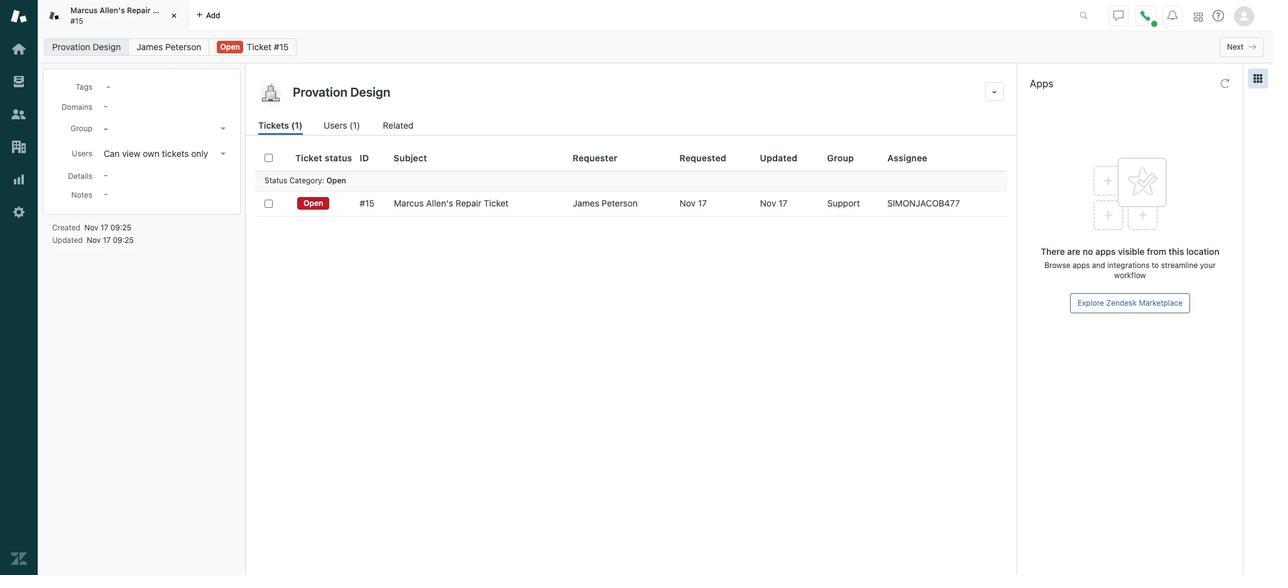 Task type: describe. For each thing, give the bounding box(es) containing it.
icon_org image
[[258, 82, 283, 107]]

next button
[[1220, 37, 1264, 57]]

requested
[[680, 153, 726, 163]]

tags
[[76, 82, 92, 92]]

requester
[[573, 153, 618, 163]]

can view own tickets only
[[104, 148, 208, 159]]

tickets
[[258, 120, 289, 131]]

0 horizontal spatial group
[[71, 124, 92, 133]]

provation design
[[52, 41, 121, 52]]

1 vertical spatial group
[[827, 153, 854, 163]]

status
[[325, 153, 352, 163]]

your
[[1200, 261, 1216, 270]]

main element
[[0, 0, 38, 576]]

updated inside created nov 17 09:25 updated nov 17 09:25
[[52, 236, 83, 245]]

notes
[[71, 190, 92, 200]]

next
[[1227, 42, 1244, 52]]

can
[[104, 148, 120, 159]]

are
[[1067, 246, 1081, 257]]

reporting image
[[11, 172, 27, 188]]

1 vertical spatial apps
[[1073, 261, 1090, 270]]

marcus allen's repair ticket #15
[[70, 6, 176, 25]]

james peterson inside secondary element
[[137, 41, 201, 52]]

marcus for marcus allen's repair ticket #15
[[70, 6, 98, 15]]

marcus for marcus allen's repair ticket
[[394, 198, 424, 209]]

design
[[93, 41, 121, 52]]

1 vertical spatial 09:25
[[113, 236, 134, 245]]

open inside secondary element
[[220, 42, 240, 52]]

admin image
[[11, 204, 27, 221]]

-
[[104, 123, 108, 134]]

tab containing marcus allen's repair ticket
[[38, 0, 189, 31]]

ticket inside marcus allen's repair ticket link
[[484, 198, 509, 209]]

status category : open
[[265, 176, 346, 186]]

apps image
[[1253, 74, 1263, 84]]

marketplace
[[1139, 299, 1183, 308]]

tickets (1) link
[[258, 119, 303, 135]]

only
[[191, 148, 208, 159]]

there are no apps visible from this location browse apps and integrations to streamline your workflow
[[1041, 246, 1220, 280]]

workflow
[[1114, 271, 1146, 280]]

organizations image
[[11, 139, 27, 155]]

repair for marcus allen's repair ticket
[[456, 198, 482, 209]]

apps
[[1030, 78, 1054, 89]]

this
[[1169, 246, 1184, 257]]

ticket inside marcus allen's repair ticket #15
[[153, 6, 176, 15]]

- button
[[100, 120, 231, 138]]

james inside secondary element
[[137, 41, 163, 52]]

own
[[143, 148, 160, 159]]

tickets
[[162, 148, 189, 159]]

arrow down image
[[221, 153, 226, 155]]

add button
[[189, 0, 228, 31]]

details
[[68, 172, 92, 181]]

provation design link
[[44, 38, 129, 56]]

simonjacob477
[[887, 198, 960, 209]]

arrow down image
[[221, 128, 226, 130]]

zendesk products image
[[1194, 12, 1203, 21]]

provation
[[52, 41, 90, 52]]

marcus allen's repair ticket link
[[394, 198, 509, 209]]

updated inside grid
[[760, 153, 798, 163]]

customers image
[[11, 106, 27, 123]]

from
[[1147, 246, 1167, 257]]

explore zendesk marketplace button
[[1070, 294, 1190, 314]]

zendesk support image
[[11, 8, 27, 25]]

view
[[122, 148, 141, 159]]

repair for marcus allen's repair ticket #15
[[127, 6, 151, 15]]

created nov 17 09:25 updated nov 17 09:25
[[52, 223, 134, 245]]

domains
[[62, 102, 92, 112]]



Task type: vqa. For each thing, say whether or not it's contained in the screenshot.
rightmost "#15"
yes



Task type: locate. For each thing, give the bounding box(es) containing it.
#15 down id
[[360, 198, 375, 209]]

open down add
[[220, 42, 240, 52]]

marcus up provation design
[[70, 6, 98, 15]]

secondary element
[[38, 35, 1273, 60]]

0 horizontal spatial peterson
[[165, 41, 201, 52]]

james peterson link
[[128, 38, 210, 56]]

allen's down subject
[[426, 198, 453, 209]]

#15 up provation
[[70, 16, 83, 25]]

users up status
[[324, 120, 347, 131]]

#15 up icon_org on the top left of page
[[274, 41, 289, 52]]

1 horizontal spatial updated
[[760, 153, 798, 163]]

0 vertical spatial #15
[[70, 16, 83, 25]]

visible
[[1118, 246, 1145, 257]]

add
[[206, 10, 220, 20]]

apps down no
[[1073, 261, 1090, 270]]

subject
[[394, 153, 427, 163]]

nov 17
[[680, 198, 707, 209], [760, 198, 788, 209]]

status
[[265, 176, 287, 186]]

0 horizontal spatial james peterson
[[137, 41, 201, 52]]

allen's for marcus allen's repair ticket
[[426, 198, 453, 209]]

0 horizontal spatial (1)
[[291, 120, 303, 131]]

views image
[[11, 74, 27, 90]]

0 horizontal spatial apps
[[1073, 261, 1090, 270]]

0 vertical spatial 09:25
[[110, 223, 132, 233]]

apps
[[1096, 246, 1116, 257], [1073, 261, 1090, 270]]

1 horizontal spatial repair
[[456, 198, 482, 209]]

allen's for marcus allen's repair ticket #15
[[100, 6, 125, 15]]

1 horizontal spatial #15
[[274, 41, 289, 52]]

1 (1) from the left
[[291, 120, 303, 131]]

repair inside marcus allen's repair ticket #15
[[127, 6, 151, 15]]

2 horizontal spatial #15
[[360, 198, 375, 209]]

ticket
[[153, 6, 176, 15], [247, 41, 272, 52], [295, 153, 322, 163], [484, 198, 509, 209]]

1 vertical spatial open
[[327, 176, 346, 186]]

group up support
[[827, 153, 854, 163]]

assignee
[[888, 153, 928, 163]]

and
[[1092, 261, 1106, 270]]

1 vertical spatial #15
[[274, 41, 289, 52]]

0 horizontal spatial nov 17
[[680, 198, 707, 209]]

apps up and
[[1096, 246, 1116, 257]]

james peterson down close image
[[137, 41, 201, 52]]

(1) for tickets (1)
[[291, 120, 303, 131]]

users for users (1)
[[324, 120, 347, 131]]

None checkbox
[[265, 200, 273, 208]]

notifications image
[[1168, 10, 1178, 20]]

:
[[322, 176, 324, 186]]

zendesk image
[[11, 551, 27, 568]]

peterson down close image
[[165, 41, 201, 52]]

1 vertical spatial marcus
[[394, 198, 424, 209]]

0 vertical spatial james peterson
[[137, 41, 201, 52]]

2 (1) from the left
[[350, 120, 360, 131]]

integrations
[[1108, 261, 1150, 270]]

created
[[52, 223, 80, 233]]

updated
[[760, 153, 798, 163], [52, 236, 83, 245]]

allen's inside marcus allen's repair ticket #15
[[100, 6, 125, 15]]

category
[[290, 176, 322, 186]]

1 horizontal spatial peterson
[[602, 198, 638, 209]]

related link
[[383, 119, 415, 135]]

james
[[137, 41, 163, 52], [573, 198, 599, 209]]

ticket inside secondary element
[[247, 41, 272, 52]]

2 vertical spatial #15
[[360, 198, 375, 209]]

0 vertical spatial apps
[[1096, 246, 1116, 257]]

james peterson
[[137, 41, 201, 52], [573, 198, 638, 209]]

Select All Tickets checkbox
[[265, 154, 273, 162]]

peterson down requester
[[602, 198, 638, 209]]

grid containing ticket status
[[246, 146, 1017, 576]]

1 vertical spatial peterson
[[602, 198, 638, 209]]

1 vertical spatial allen's
[[426, 198, 453, 209]]

repair
[[127, 6, 151, 15], [456, 198, 482, 209]]

#15
[[70, 16, 83, 25], [274, 41, 289, 52], [360, 198, 375, 209]]

(1)
[[291, 120, 303, 131], [350, 120, 360, 131]]

1 horizontal spatial group
[[827, 153, 854, 163]]

streamline
[[1161, 261, 1198, 270]]

0 vertical spatial open
[[220, 42, 240, 52]]

1 horizontal spatial marcus
[[394, 198, 424, 209]]

0 horizontal spatial allen's
[[100, 6, 125, 15]]

location
[[1187, 246, 1220, 257]]

users (1)
[[324, 120, 360, 131]]

open right :
[[327, 176, 346, 186]]

no
[[1083, 246, 1093, 257]]

#15 inside secondary element
[[274, 41, 289, 52]]

0 vertical spatial james
[[137, 41, 163, 52]]

id
[[360, 153, 369, 163]]

james peterson inside grid
[[573, 198, 638, 209]]

group
[[71, 124, 92, 133], [827, 153, 854, 163]]

to
[[1152, 261, 1159, 270]]

tickets (1)
[[258, 120, 303, 131]]

0 vertical spatial repair
[[127, 6, 151, 15]]

0 vertical spatial marcus
[[70, 6, 98, 15]]

- field
[[101, 79, 231, 93]]

1 horizontal spatial apps
[[1096, 246, 1116, 257]]

0 horizontal spatial repair
[[127, 6, 151, 15]]

None text field
[[289, 82, 981, 101]]

marcus allen's repair ticket
[[394, 198, 509, 209]]

marcus inside marcus allen's repair ticket #15
[[70, 6, 98, 15]]

2 nov 17 from the left
[[760, 198, 788, 209]]

1 nov 17 from the left
[[680, 198, 707, 209]]

0 vertical spatial allen's
[[100, 6, 125, 15]]

related
[[383, 120, 414, 131]]

1 vertical spatial updated
[[52, 236, 83, 245]]

users
[[324, 120, 347, 131], [72, 149, 92, 158]]

#15 inside marcus allen's repair ticket #15
[[70, 16, 83, 25]]

close image
[[168, 9, 180, 22]]

explore zendesk marketplace
[[1078, 299, 1183, 308]]

0 vertical spatial group
[[71, 124, 92, 133]]

tab
[[38, 0, 189, 31]]

users inside users (1) link
[[324, 120, 347, 131]]

1 horizontal spatial james
[[573, 198, 599, 209]]

1 horizontal spatial open
[[304, 199, 323, 208]]

get help image
[[1213, 10, 1224, 21]]

(1) up id
[[350, 120, 360, 131]]

james peterson down requester
[[573, 198, 638, 209]]

get started image
[[11, 41, 27, 57]]

open
[[220, 42, 240, 52], [327, 176, 346, 186], [304, 199, 323, 208]]

there
[[1041, 246, 1065, 257]]

allen's
[[100, 6, 125, 15], [426, 198, 453, 209]]

1 horizontal spatial nov 17
[[760, 198, 788, 209]]

allen's up design
[[100, 6, 125, 15]]

#15 inside grid
[[360, 198, 375, 209]]

0 horizontal spatial #15
[[70, 16, 83, 25]]

1 vertical spatial users
[[72, 149, 92, 158]]

2 vertical spatial open
[[304, 199, 323, 208]]

0 vertical spatial users
[[324, 120, 347, 131]]

marcus inside grid
[[394, 198, 424, 209]]

(1) for users (1)
[[350, 120, 360, 131]]

0 horizontal spatial marcus
[[70, 6, 98, 15]]

can view own tickets only button
[[100, 145, 231, 163]]

0 horizontal spatial updated
[[52, 236, 83, 245]]

1 horizontal spatial (1)
[[350, 120, 360, 131]]

james down marcus allen's repair ticket #15
[[137, 41, 163, 52]]

0 horizontal spatial james
[[137, 41, 163, 52]]

0 vertical spatial peterson
[[165, 41, 201, 52]]

1 horizontal spatial allen's
[[426, 198, 453, 209]]

0 horizontal spatial open
[[220, 42, 240, 52]]

0 vertical spatial updated
[[760, 153, 798, 163]]

button displays agent's chat status as invisible. image
[[1114, 10, 1124, 20]]

09:25
[[110, 223, 132, 233], [113, 236, 134, 245]]

users up details
[[72, 149, 92, 158]]

james down requester
[[573, 198, 599, 209]]

open down 'category'
[[304, 199, 323, 208]]

ticket #15
[[247, 41, 289, 52]]

1 vertical spatial james peterson
[[573, 198, 638, 209]]

explore
[[1078, 299, 1104, 308]]

ticket status
[[295, 153, 352, 163]]

1 vertical spatial repair
[[456, 198, 482, 209]]

peterson inside secondary element
[[165, 41, 201, 52]]

(1) right the tickets
[[291, 120, 303, 131]]

1 vertical spatial james
[[573, 198, 599, 209]]

tabs tab list
[[38, 0, 1067, 31]]

support
[[827, 198, 860, 209]]

1 horizontal spatial users
[[324, 120, 347, 131]]

james inside grid
[[573, 198, 599, 209]]

group down domains
[[71, 124, 92, 133]]

1 horizontal spatial james peterson
[[573, 198, 638, 209]]

peterson
[[165, 41, 201, 52], [602, 198, 638, 209]]

zendesk
[[1106, 299, 1137, 308]]

marcus
[[70, 6, 98, 15], [394, 198, 424, 209]]

17
[[698, 198, 707, 209], [779, 198, 788, 209], [101, 223, 108, 233], [103, 236, 111, 245]]

grid
[[246, 146, 1017, 576]]

0 horizontal spatial users
[[72, 149, 92, 158]]

marcus down subject
[[394, 198, 424, 209]]

allen's inside marcus allen's repair ticket link
[[426, 198, 453, 209]]

users (1) link
[[324, 119, 362, 135]]

browse
[[1045, 261, 1071, 270]]

repair inside grid
[[456, 198, 482, 209]]

nov
[[680, 198, 696, 209], [760, 198, 776, 209], [84, 223, 98, 233], [87, 236, 101, 245]]

2 horizontal spatial open
[[327, 176, 346, 186]]

users for users
[[72, 149, 92, 158]]



